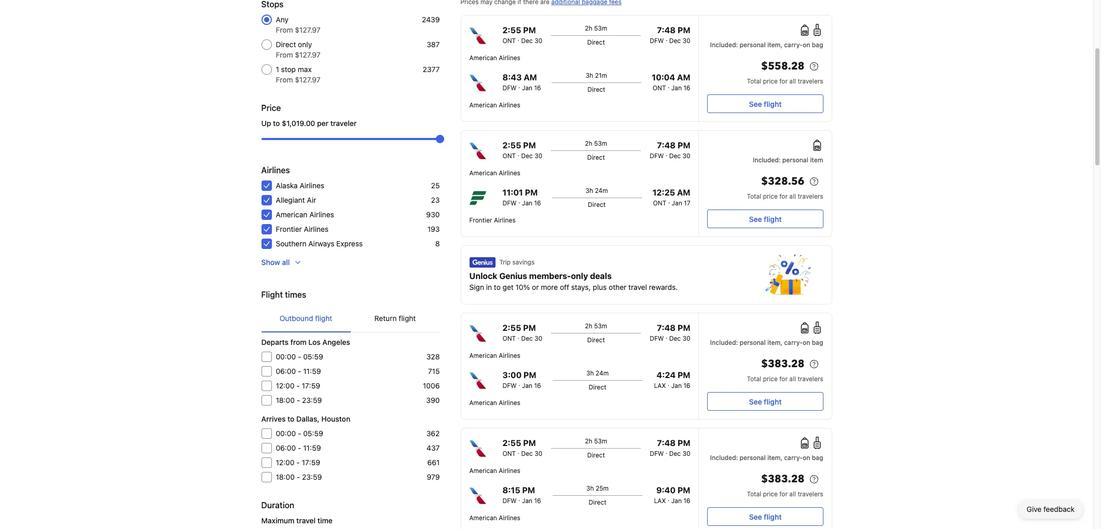 Task type: locate. For each thing, give the bounding box(es) containing it.
1 vertical spatial 00:00
[[276, 429, 296, 438]]

travelers for 9:40 pm
[[798, 490, 823, 498]]

12:00 - 17:59 up arrives to dallas, houston
[[276, 381, 320, 390]]

30 up 10:04 am ont . jan 16
[[683, 37, 691, 45]]

2:55 up 8:43
[[503, 25, 521, 35]]

any
[[276, 15, 289, 24]]

lax down '9:40' in the right bottom of the page
[[654, 497, 666, 505]]

06:00 down departs
[[276, 367, 296, 376]]

3 see flight button from the top
[[708, 392, 823, 411]]

2 vertical spatial carry-
[[784, 454, 803, 462]]

1 vertical spatial frontier airlines
[[276, 225, 329, 234]]

jan inside 3:00 pm dfw . jan 16
[[522, 382, 533, 390]]

1 7:48 from the top
[[657, 25, 676, 35]]

ont for 11:01 pm
[[503, 152, 516, 160]]

06:00 down arrives
[[276, 444, 296, 453]]

1 horizontal spatial only
[[571, 271, 588, 281]]

on for 4:24 pm
[[803, 339, 810, 347]]

16 inside 10:04 am ont . jan 16
[[684, 84, 691, 92]]

18:00 - 23:59
[[276, 396, 322, 405], [276, 473, 322, 482]]

2 05:59 from the top
[[303, 429, 323, 438]]

4 7:48 pm dfw . dec 30 from the top
[[650, 439, 691, 458]]

included: for 4:24 pm
[[710, 339, 738, 347]]

2 carry- from the top
[[784, 339, 803, 347]]

23:59 up the dallas,
[[302, 396, 322, 405]]

1 00:00 from the top
[[276, 352, 296, 361]]

0 vertical spatial 18:00 - 23:59
[[276, 396, 322, 405]]

1 06:00 from the top
[[276, 367, 296, 376]]

23
[[431, 196, 440, 204]]

stays,
[[571, 283, 591, 292]]

3 2:55 from the top
[[503, 323, 521, 333]]

12:00 - 17:59 down arrives to dallas, houston
[[276, 458, 320, 467]]

7:48 for 10:04
[[657, 25, 676, 35]]

departs
[[261, 338, 289, 347]]

10%
[[516, 283, 530, 292]]

23:59 up time
[[302, 473, 322, 482]]

1 00:00 - 05:59 from the top
[[276, 352, 323, 361]]

2h
[[585, 24, 592, 32], [585, 140, 592, 147], [585, 322, 592, 330], [585, 438, 592, 445]]

dfw up 10:04
[[650, 37, 664, 45]]

3 price from the top
[[763, 375, 778, 383]]

1 travelers from the top
[[798, 77, 823, 85]]

2 53m from the top
[[594, 140, 607, 147]]

11:59
[[303, 367, 321, 376], [303, 444, 321, 453]]

3h for 8:43 am
[[586, 72, 593, 79]]

1 11:59 from the top
[[303, 367, 321, 376]]

1 horizontal spatial frontier
[[469, 216, 492, 224]]

1 stop max from $127.97
[[276, 65, 321, 84]]

airlines down '8:43 am dfw . jan 16'
[[499, 101, 521, 109]]

ont up 11:01 on the left top
[[503, 152, 516, 160]]

2h for 11:01 pm
[[585, 140, 592, 147]]

genius image
[[765, 254, 811, 296], [469, 257, 495, 268], [469, 257, 495, 268]]

2 from from the top
[[276, 50, 293, 59]]

1 vertical spatial 00:00 - 05:59
[[276, 429, 323, 438]]

up
[[261, 119, 271, 128]]

jan inside 11:01 pm dfw . jan 16
[[522, 199, 533, 207]]

30 up '12:25 am ont . jan 17' on the right of page
[[683, 152, 691, 160]]

travelers
[[798, 77, 823, 85], [798, 193, 823, 200], [798, 375, 823, 383], [798, 490, 823, 498]]

16 for 3:00 pm
[[534, 382, 541, 390]]

0 vertical spatial frontier airlines
[[469, 216, 516, 224]]

1 $383.28 region from the top
[[708, 356, 823, 375]]

item,
[[768, 41, 783, 49], [768, 339, 783, 347], [768, 454, 783, 462]]

allegiant air
[[276, 196, 316, 204]]

1 23:59 from the top
[[302, 396, 322, 405]]

travelers for 4:24 pm
[[798, 375, 823, 383]]

2 on from the top
[[803, 339, 810, 347]]

4 see flight from the top
[[749, 513, 782, 521]]

carry- for 10:04 am
[[784, 41, 803, 49]]

$127.97
[[295, 25, 321, 34], [295, 50, 321, 59], [295, 75, 321, 84]]

jan inside '8:43 am dfw . jan 16'
[[522, 84, 533, 92]]

0 vertical spatial 23:59
[[302, 396, 322, 405]]

airlines up air
[[300, 181, 324, 190]]

houston
[[321, 415, 350, 424]]

1 included: personal item, carry-on bag from the top
[[710, 41, 823, 49]]

2 lax from the top
[[654, 497, 666, 505]]

0 vertical spatial to
[[273, 119, 280, 128]]

7:48 for 4:24
[[657, 323, 676, 333]]

3 travelers from the top
[[798, 375, 823, 383]]

30 up "9:40 pm lax . jan 16"
[[683, 450, 691, 458]]

flight
[[261, 290, 283, 299]]

airlines down 11:01 pm dfw . jan 16
[[494, 216, 516, 224]]

12:00 up arrives
[[276, 381, 295, 390]]

all for 4:24 pm
[[790, 375, 796, 383]]

ont down 10:04
[[653, 84, 666, 92]]

2 12:00 from the top
[[276, 458, 295, 467]]

7:48 pm dfw . dec 30 for 9:40
[[650, 439, 691, 458]]

price
[[763, 77, 778, 85], [763, 193, 778, 200], [763, 375, 778, 383], [763, 490, 778, 498]]

2 7:48 from the top
[[657, 141, 676, 150]]

included: personal item, carry-on bag for 9:40 pm
[[710, 454, 823, 462]]

1 2h 53m from the top
[[585, 24, 607, 32]]

00:00 - 05:59 down arrives to dallas, houston
[[276, 429, 323, 438]]

$383.28 region
[[708, 356, 823, 375], [708, 471, 823, 490]]

05:59 for dallas,
[[303, 429, 323, 438]]

0 vertical spatial travel
[[629, 283, 647, 292]]

2 11:59 from the top
[[303, 444, 321, 453]]

lax inside 4:24 pm lax . jan 16
[[654, 382, 666, 390]]

.
[[518, 35, 520, 43], [666, 35, 668, 43], [518, 82, 520, 90], [668, 82, 670, 90], [518, 150, 520, 158], [666, 150, 668, 158], [518, 197, 520, 205], [668, 197, 670, 205], [518, 333, 520, 340], [666, 333, 668, 340], [518, 380, 520, 388], [668, 380, 670, 388], [518, 448, 520, 456], [666, 448, 668, 456], [518, 495, 520, 503], [668, 495, 670, 503]]

personal for 12:25 am
[[783, 156, 809, 164]]

2 00:00 from the top
[[276, 429, 296, 438]]

1 on from the top
[[803, 41, 810, 49]]

16 inside 8:15 pm dfw . jan 16
[[534, 497, 541, 505]]

1 vertical spatial travel
[[296, 516, 316, 525]]

06:00 - 11:59 for from
[[276, 367, 321, 376]]

11:59 down los
[[303, 367, 321, 376]]

included: personal item, carry-on bag
[[710, 41, 823, 49], [710, 339, 823, 347], [710, 454, 823, 462]]

1 vertical spatial carry-
[[784, 339, 803, 347]]

2 18:00 - 23:59 from the top
[[276, 473, 322, 482]]

1 18:00 - 23:59 from the top
[[276, 396, 322, 405]]

0 vertical spatial 00:00
[[276, 352, 296, 361]]

dfw down 11:01 on the left top
[[503, 199, 517, 207]]

feedback
[[1044, 505, 1075, 514]]

23:59
[[302, 396, 322, 405], [302, 473, 322, 482]]

1 vertical spatial 11:59
[[303, 444, 321, 453]]

11:59 down the dallas,
[[303, 444, 321, 453]]

airlines up 3:00
[[499, 352, 521, 360]]

2:55 for 11:01
[[503, 141, 521, 150]]

4:24 pm lax . jan 16
[[654, 371, 691, 390]]

airlines up 11:01 on the left top
[[499, 169, 521, 177]]

frontier airlines down 11:01 on the left top
[[469, 216, 516, 224]]

dec up 10:04
[[669, 37, 681, 45]]

05:59 down los
[[303, 352, 323, 361]]

2 vertical spatial on
[[803, 454, 810, 462]]

2:55 up 11:01 on the left top
[[503, 141, 521, 150]]

1 vertical spatial 06:00
[[276, 444, 296, 453]]

bag for 9:40 pm
[[812, 454, 823, 462]]

$383.28 region for 4:24 pm
[[708, 356, 823, 375]]

jan inside 8:15 pm dfw . jan 16
[[522, 497, 533, 505]]

0 vertical spatial lax
[[654, 382, 666, 390]]

see flight for 9:40 pm
[[749, 513, 782, 521]]

only down any from $127.97
[[298, 40, 312, 49]]

2 vertical spatial included: personal item, carry-on bag
[[710, 454, 823, 462]]

2h for 8:43 am
[[585, 24, 592, 32]]

total price for all travelers for 10:04 am
[[747, 77, 823, 85]]

from down stop
[[276, 75, 293, 84]]

7:48 for 9:40
[[657, 439, 676, 448]]

1 item, from the top
[[768, 41, 783, 49]]

1 from from the top
[[276, 25, 293, 34]]

dfw inside 8:15 pm dfw . jan 16
[[503, 497, 517, 505]]

am right 10:04
[[677, 73, 691, 82]]

see flight button for 10:04 am
[[708, 94, 823, 113]]

2 23:59 from the top
[[302, 473, 322, 482]]

1 $383.28 from the top
[[761, 357, 805, 371]]

1 see flight button from the top
[[708, 94, 823, 113]]

0 vertical spatial 06:00
[[276, 367, 296, 376]]

jan inside 4:24 pm lax . jan 16
[[671, 382, 682, 390]]

airways
[[308, 239, 334, 248]]

carry- for 9:40 pm
[[784, 454, 803, 462]]

american airlines
[[469, 54, 521, 62], [469, 101, 521, 109], [469, 169, 521, 177], [276, 210, 334, 219], [469, 352, 521, 360], [469, 399, 521, 407], [469, 467, 521, 475], [469, 514, 521, 522]]

all for 12:25 am
[[790, 193, 796, 200]]

dec up '9:40' in the right bottom of the page
[[669, 450, 681, 458]]

2 12:00 - 17:59 from the top
[[276, 458, 320, 467]]

item, for 4:24 pm
[[768, 339, 783, 347]]

12:25 am ont . jan 17
[[653, 188, 691, 207]]

1 7:48 pm dfw . dec 30 from the top
[[650, 25, 691, 45]]

tab list containing outbound flight
[[261, 305, 440, 333]]

1 lax from the top
[[654, 382, 666, 390]]

1 vertical spatial 06:00 - 11:59
[[276, 444, 321, 453]]

2 price from the top
[[763, 193, 778, 200]]

30 up 8:15 pm dfw . jan 16
[[535, 450, 542, 458]]

18:00 up duration
[[276, 473, 295, 482]]

17:59 up the dallas,
[[302, 381, 320, 390]]

from up stop
[[276, 50, 293, 59]]

3 see flight from the top
[[749, 397, 782, 406]]

06:00 - 11:59 down from
[[276, 367, 321, 376]]

16 inside "9:40 pm lax . jan 16"
[[684, 497, 691, 505]]

2 $127.97 from the top
[[295, 50, 321, 59]]

4:24
[[657, 371, 676, 380]]

4 for from the top
[[780, 490, 788, 498]]

2 travelers from the top
[[798, 193, 823, 200]]

7:48 pm dfw . dec 30 up '9:40' in the right bottom of the page
[[650, 439, 691, 458]]

$558.28 region
[[708, 58, 823, 77]]

ont inside '12:25 am ont . jan 17'
[[653, 199, 667, 207]]

2:55 for 3:00
[[503, 323, 521, 333]]

4 2h 53m from the top
[[585, 438, 607, 445]]

0 horizontal spatial frontier airlines
[[276, 225, 329, 234]]

2:55 pm ont . dec 30 up 11:01 on the left top
[[503, 141, 542, 160]]

1 vertical spatial to
[[494, 283, 501, 292]]

390
[[426, 396, 440, 405]]

to
[[273, 119, 280, 128], [494, 283, 501, 292], [288, 415, 295, 424]]

1 for from the top
[[780, 77, 788, 85]]

airlines up the alaska
[[261, 166, 290, 175]]

dfw up 12:25
[[650, 152, 664, 160]]

2 2:55 from the top
[[503, 141, 521, 150]]

16
[[534, 84, 541, 92], [684, 84, 691, 92], [534, 199, 541, 207], [534, 382, 541, 390], [684, 382, 691, 390], [534, 497, 541, 505], [684, 497, 691, 505]]

1 see from the top
[[749, 99, 762, 108]]

1 vertical spatial on
[[803, 339, 810, 347]]

2 2:55 pm ont . dec 30 from the top
[[503, 141, 542, 160]]

4 travelers from the top
[[798, 490, 823, 498]]

3 $127.97 from the top
[[295, 75, 321, 84]]

1 vertical spatial 05:59
[[303, 429, 323, 438]]

1 carry- from the top
[[784, 41, 803, 49]]

jan for 10:04
[[671, 84, 682, 92]]

2 bag from the top
[[812, 339, 823, 347]]

1 vertical spatial 12:00
[[276, 458, 295, 467]]

16 for 9:40 pm
[[684, 497, 691, 505]]

7:48 up 12:25
[[657, 141, 676, 150]]

16 for 8:43 am
[[534, 84, 541, 92]]

1 vertical spatial $383.28
[[761, 472, 805, 486]]

dfw inside '8:43 am dfw . jan 16'
[[503, 84, 517, 92]]

3 item, from the top
[[768, 454, 783, 462]]

1 vertical spatial item,
[[768, 339, 783, 347]]

3 from from the top
[[276, 75, 293, 84]]

travel right other
[[629, 283, 647, 292]]

3 see from the top
[[749, 397, 762, 406]]

2h 53m
[[585, 24, 607, 32], [585, 140, 607, 147], [585, 322, 607, 330], [585, 438, 607, 445]]

7:48 up 10:04
[[657, 25, 676, 35]]

1 12:00 - 17:59 from the top
[[276, 381, 320, 390]]

7:48 for 12:25
[[657, 141, 676, 150]]

ont down 12:25
[[653, 199, 667, 207]]

1 2:55 from the top
[[503, 25, 521, 35]]

1 horizontal spatial travel
[[629, 283, 647, 292]]

7:48 pm dfw . dec 30 for 10:04
[[650, 25, 691, 45]]

american airlines down air
[[276, 210, 334, 219]]

2 for from the top
[[780, 193, 788, 200]]

17:59 for los
[[302, 381, 320, 390]]

1 vertical spatial 3h 24m
[[586, 370, 609, 377]]

am right 8:43
[[524, 73, 537, 82]]

american airlines up 8:43
[[469, 54, 521, 62]]

1 06:00 - 11:59 from the top
[[276, 367, 321, 376]]

0 vertical spatial from
[[276, 25, 293, 34]]

2:55 up 8:15
[[503, 439, 521, 448]]

from
[[276, 25, 293, 34], [276, 50, 293, 59], [276, 75, 293, 84]]

bag for 10:04 am
[[812, 41, 823, 49]]

dec up 8:15 pm dfw . jan 16
[[521, 450, 533, 458]]

personal for 10:04 am
[[740, 41, 766, 49]]

to left the dallas,
[[288, 415, 295, 424]]

3 53m from the top
[[594, 322, 607, 330]]

frontier up southern
[[276, 225, 302, 234]]

4 see flight button from the top
[[708, 508, 823, 526]]

0 vertical spatial 24m
[[595, 187, 608, 195]]

2 item, from the top
[[768, 339, 783, 347]]

2 18:00 from the top
[[276, 473, 295, 482]]

$127.97 inside 1 stop max from $127.97
[[295, 75, 321, 84]]

travel inside the unlock genius members-only deals sign in to get 10% or more off stays, plus other travel rewards.
[[629, 283, 647, 292]]

2:55 pm ont . dec 30 for 8:15
[[503, 439, 542, 458]]

$1,019.00
[[282, 119, 315, 128]]

1 vertical spatial lax
[[654, 497, 666, 505]]

only up stays,
[[571, 271, 588, 281]]

lax inside "9:40 pm lax . jan 16"
[[654, 497, 666, 505]]

from inside any from $127.97
[[276, 25, 293, 34]]

18:00 - 23:59 up duration
[[276, 473, 322, 482]]

4 2:55 from the top
[[503, 439, 521, 448]]

1 vertical spatial $127.97
[[295, 50, 321, 59]]

$383.28
[[761, 357, 805, 371], [761, 472, 805, 486]]

members-
[[529, 271, 571, 281]]

3:00 pm dfw . jan 16
[[503, 371, 541, 390]]

0 vertical spatial item,
[[768, 41, 783, 49]]

8:15 pm dfw . jan 16
[[503, 486, 541, 505]]

jan inside "9:40 pm lax . jan 16"
[[671, 497, 682, 505]]

tab list
[[261, 305, 440, 333]]

alaska airlines
[[276, 181, 324, 190]]

rewards.
[[649, 283, 678, 292]]

jan for 8:15
[[522, 497, 533, 505]]

outbound
[[280, 314, 313, 323]]

53m for 10:04 am
[[594, 24, 607, 32]]

jan inside '12:25 am ont . jan 17'
[[672, 199, 682, 207]]

dfw down 3:00
[[503, 382, 517, 390]]

3 7:48 pm dfw . dec 30 from the top
[[650, 323, 691, 343]]

other
[[609, 283, 627, 292]]

2:55 pm ont . dec 30 up 8:15
[[503, 439, 542, 458]]

1 see flight from the top
[[749, 99, 782, 108]]

2 2h from the top
[[585, 140, 592, 147]]

lax for 4:24 pm
[[654, 382, 666, 390]]

0 vertical spatial $383.28
[[761, 357, 805, 371]]

4 53m from the top
[[594, 438, 607, 445]]

1 2:55 pm ont . dec 30 from the top
[[503, 25, 542, 45]]

$558.28
[[761, 59, 805, 73]]

3 included: personal item, carry-on bag from the top
[[710, 454, 823, 462]]

2 vertical spatial to
[[288, 415, 295, 424]]

0 horizontal spatial only
[[298, 40, 312, 49]]

0 vertical spatial included: personal item, carry-on bag
[[710, 41, 823, 49]]

12:25
[[653, 188, 675, 197]]

travel left time
[[296, 516, 316, 525]]

am inside 10:04 am ont . jan 16
[[677, 73, 691, 82]]

see flight button for 9:40 pm
[[708, 508, 823, 526]]

- for 328
[[298, 352, 301, 361]]

00:00 down arrives
[[276, 429, 296, 438]]

jan inside 10:04 am ont . jan 16
[[671, 84, 682, 92]]

american airlines up 3:00
[[469, 352, 521, 360]]

price for 10:04 am
[[763, 77, 778, 85]]

all for 10:04 am
[[790, 77, 796, 85]]

- for 362
[[298, 429, 301, 438]]

. inside 10:04 am ont . jan 16
[[668, 82, 670, 90]]

0 vertical spatial 00:00 - 05:59
[[276, 352, 323, 361]]

lax down 4:24
[[654, 382, 666, 390]]

2439
[[422, 15, 440, 24]]

traveler
[[330, 119, 357, 128]]

- for 661
[[296, 458, 300, 467]]

dec up 11:01 on the left top
[[521, 152, 533, 160]]

0 vertical spatial 06:00 - 11:59
[[276, 367, 321, 376]]

1 vertical spatial 24m
[[596, 370, 609, 377]]

0 vertical spatial frontier
[[469, 216, 492, 224]]

1 12:00 from the top
[[276, 381, 295, 390]]

18:00 - 23:59 up arrives to dallas, houston
[[276, 396, 322, 405]]

1 vertical spatial 17:59
[[302, 458, 320, 467]]

2 see flight button from the top
[[708, 210, 823, 228]]

3 carry- from the top
[[784, 454, 803, 462]]

max
[[298, 65, 312, 74]]

1 total from the top
[[747, 77, 761, 85]]

air
[[307, 196, 316, 204]]

see flight button for 4:24 pm
[[708, 392, 823, 411]]

dfw down 8:43
[[503, 84, 517, 92]]

4 2:55 pm ont . dec 30 from the top
[[503, 439, 542, 458]]

for for 9:40 pm
[[780, 490, 788, 498]]

3 7:48 from the top
[[657, 323, 676, 333]]

3 2h 53m from the top
[[585, 322, 607, 330]]

3h 24m for $328.56
[[586, 187, 608, 195]]

2 vertical spatial $127.97
[[295, 75, 321, 84]]

4 see from the top
[[749, 513, 762, 521]]

dfw up '9:40' in the right bottom of the page
[[650, 450, 664, 458]]

4 total price for all travelers from the top
[[747, 490, 823, 498]]

0 vertical spatial 11:59
[[303, 367, 321, 376]]

387
[[427, 40, 440, 49]]

. inside 8:15 pm dfw . jan 16
[[518, 495, 520, 503]]

2:55 pm ont . dec 30 up 8:43
[[503, 25, 542, 45]]

2 $383.28 from the top
[[761, 472, 805, 486]]

frontier
[[469, 216, 492, 224], [276, 225, 302, 234]]

2 total from the top
[[747, 193, 761, 200]]

2:55 pm ont . dec 30 up 3:00
[[503, 323, 542, 343]]

0 vertical spatial 12:00 - 17:59
[[276, 381, 320, 390]]

item
[[810, 156, 823, 164]]

jan for 11:01
[[522, 199, 533, 207]]

16 inside '8:43 am dfw . jan 16'
[[534, 84, 541, 92]]

0 vertical spatial bag
[[812, 41, 823, 49]]

7:48 up '9:40' in the right bottom of the page
[[657, 439, 676, 448]]

trip savings
[[500, 258, 535, 266]]

3 2h from the top
[[585, 322, 592, 330]]

1 vertical spatial 12:00 - 17:59
[[276, 458, 320, 467]]

12:00 up duration
[[276, 458, 295, 467]]

see for 12:25 am
[[749, 215, 762, 223]]

3 bag from the top
[[812, 454, 823, 462]]

lax
[[654, 382, 666, 390], [654, 497, 666, 505]]

18:00 for departs
[[276, 396, 295, 405]]

16 inside 11:01 pm dfw . jan 16
[[534, 199, 541, 207]]

3h
[[586, 72, 593, 79], [586, 187, 593, 195], [586, 370, 594, 377], [586, 485, 594, 493]]

total for 9:40 pm
[[747, 490, 761, 498]]

0 vertical spatial 05:59
[[303, 352, 323, 361]]

dec
[[521, 37, 533, 45], [669, 37, 681, 45], [521, 152, 533, 160], [669, 152, 681, 160], [521, 335, 533, 343], [669, 335, 681, 343], [521, 450, 533, 458], [669, 450, 681, 458]]

price for 12:25 am
[[763, 193, 778, 200]]

2 06:00 from the top
[[276, 444, 296, 453]]

ont up 8:43
[[503, 37, 516, 45]]

0 vertical spatial on
[[803, 41, 810, 49]]

ont for 8:43 am
[[503, 37, 516, 45]]

2 see flight from the top
[[749, 215, 782, 223]]

0 vertical spatial 18:00
[[276, 396, 295, 405]]

2h 53m for 4:24 pm
[[585, 322, 607, 330]]

to right in on the left
[[494, 283, 501, 292]]

american
[[469, 54, 497, 62], [469, 101, 497, 109], [469, 169, 497, 177], [276, 210, 307, 219], [469, 352, 497, 360], [469, 399, 497, 407], [469, 467, 497, 475], [469, 514, 497, 522]]

2:55 down "get"
[[503, 323, 521, 333]]

7:48 pm dfw . dec 30 up 10:04
[[650, 25, 691, 45]]

- for 1006
[[296, 381, 300, 390]]

05:59
[[303, 352, 323, 361], [303, 429, 323, 438]]

direct
[[587, 38, 605, 46], [276, 40, 296, 49], [588, 86, 605, 93], [587, 154, 605, 161], [588, 201, 606, 209], [587, 336, 605, 344], [589, 384, 606, 391], [587, 452, 605, 459], [589, 499, 606, 507]]

1 vertical spatial $383.28 region
[[708, 471, 823, 490]]

frontier airlines up southern
[[276, 225, 329, 234]]

to right up
[[273, 119, 280, 128]]

0 horizontal spatial to
[[273, 119, 280, 128]]

airlines up 8:15
[[499, 467, 521, 475]]

0 vertical spatial 17:59
[[302, 381, 320, 390]]

00:00 for departs
[[276, 352, 296, 361]]

2 included: personal item, carry-on bag from the top
[[710, 339, 823, 347]]

2 see from the top
[[749, 215, 762, 223]]

$328.56
[[761, 174, 805, 188]]

12:00 - 17:59
[[276, 381, 320, 390], [276, 458, 320, 467]]

dec up 8:43
[[521, 37, 533, 45]]

9:40 pm lax . jan 16
[[654, 486, 691, 505]]

2 horizontal spatial to
[[494, 283, 501, 292]]

2 vertical spatial item,
[[768, 454, 783, 462]]

flight for 8:15 pm
[[764, 513, 782, 521]]

or
[[532, 283, 539, 292]]

1 vertical spatial from
[[276, 50, 293, 59]]

only
[[298, 40, 312, 49], [571, 271, 588, 281]]

0 vertical spatial $127.97
[[295, 25, 321, 34]]

1 vertical spatial 18:00
[[276, 473, 295, 482]]

$127.97 inside any from $127.97
[[295, 25, 321, 34]]

0 horizontal spatial frontier
[[276, 225, 302, 234]]

2 total price for all travelers from the top
[[747, 193, 823, 200]]

1 vertical spatial 18:00 - 23:59
[[276, 473, 322, 482]]

193
[[428, 225, 440, 234]]

06:00 - 11:59 down arrives to dallas, houston
[[276, 444, 321, 453]]

2 17:59 from the top
[[302, 458, 320, 467]]

53m for 9:40 pm
[[594, 438, 607, 445]]

1 53m from the top
[[594, 24, 607, 32]]

plus
[[593, 283, 607, 292]]

05:59 down the dallas,
[[303, 429, 323, 438]]

dfw
[[650, 37, 664, 45], [503, 84, 517, 92], [650, 152, 664, 160], [503, 199, 517, 207], [650, 335, 664, 343], [503, 382, 517, 390], [650, 450, 664, 458], [503, 497, 517, 505]]

see
[[749, 99, 762, 108], [749, 215, 762, 223], [749, 397, 762, 406], [749, 513, 762, 521]]

2 vertical spatial bag
[[812, 454, 823, 462]]

1 vertical spatial included: personal item, carry-on bag
[[710, 339, 823, 347]]

0 vertical spatial only
[[298, 40, 312, 49]]

00:00
[[276, 352, 296, 361], [276, 429, 296, 438]]

am for $328.56
[[677, 188, 691, 197]]

total for 10:04 am
[[747, 77, 761, 85]]

00:00 down departs
[[276, 352, 296, 361]]

0 vertical spatial $383.28 region
[[708, 356, 823, 375]]

7:48 pm dfw . dec 30 up 4:24
[[650, 323, 691, 343]]

am inside '12:25 am ont . jan 17'
[[677, 188, 691, 197]]

airlines up 8:43
[[499, 54, 521, 62]]

1 $127.97 from the top
[[295, 25, 321, 34]]

- for 979
[[297, 473, 300, 482]]

included: personal item, carry-on bag for 4:24 pm
[[710, 339, 823, 347]]

2 2h 53m from the top
[[585, 140, 607, 147]]

18:00 - 23:59 for to
[[276, 473, 322, 482]]

12:00 for arrives
[[276, 458, 295, 467]]

all
[[790, 77, 796, 85], [790, 193, 796, 200], [282, 258, 290, 267], [790, 375, 796, 383], [790, 490, 796, 498]]

7:48 down rewards.
[[657, 323, 676, 333]]

1 vertical spatial 23:59
[[302, 473, 322, 482]]

2:55 pm ont . dec 30 for 3:00
[[503, 323, 542, 343]]

2 vertical spatial from
[[276, 75, 293, 84]]

0 vertical spatial 3h 24m
[[586, 187, 608, 195]]

1 bag from the top
[[812, 41, 823, 49]]

2:55 pm ont . dec 30 for 8:43
[[503, 25, 542, 45]]

pm inside "9:40 pm lax . jan 16"
[[678, 486, 691, 495]]

0 vertical spatial 12:00
[[276, 381, 295, 390]]

3 2:55 pm ont . dec 30 from the top
[[503, 323, 542, 343]]

price for 9:40 pm
[[763, 490, 778, 498]]

16 inside 4:24 pm lax . jan 16
[[684, 382, 691, 390]]

3 for from the top
[[780, 375, 788, 383]]

on
[[803, 41, 810, 49], [803, 339, 810, 347], [803, 454, 810, 462]]

1 vertical spatial frontier
[[276, 225, 302, 234]]

only inside direct only from $127.97
[[298, 40, 312, 49]]

4 price from the top
[[763, 490, 778, 498]]

17:59 down the dallas,
[[302, 458, 320, 467]]

16 inside 3:00 pm dfw . jan 16
[[534, 382, 541, 390]]

total price for all travelers for 4:24 pm
[[747, 375, 823, 383]]

7:48 pm dfw . dec 30 up 12:25
[[650, 141, 691, 160]]

for
[[780, 77, 788, 85], [780, 193, 788, 200], [780, 375, 788, 383], [780, 490, 788, 498]]

00:00 - 05:59
[[276, 352, 323, 361], [276, 429, 323, 438]]

2377
[[423, 65, 440, 74]]

0 vertical spatial carry-
[[784, 41, 803, 49]]

1 vertical spatial bag
[[812, 339, 823, 347]]

1 05:59 from the top
[[303, 352, 323, 361]]

1 horizontal spatial to
[[288, 415, 295, 424]]

3h 25m
[[586, 485, 609, 493]]

4 total from the top
[[747, 490, 761, 498]]

2h for 3:00 pm
[[585, 322, 592, 330]]

jan for 8:43
[[522, 84, 533, 92]]

3 total from the top
[[747, 375, 761, 383]]

allegiant
[[276, 196, 305, 204]]

on for 10:04 am
[[803, 41, 810, 49]]

0 horizontal spatial travel
[[296, 516, 316, 525]]

ont up 8:15
[[503, 450, 516, 458]]

1 vertical spatial only
[[571, 271, 588, 281]]

2 00:00 - 05:59 from the top
[[276, 429, 323, 438]]

pm inside 8:15 pm dfw . jan 16
[[522, 486, 535, 495]]

$127.97 up direct only from $127.97
[[295, 25, 321, 34]]

12:00 - 17:59 for to
[[276, 458, 320, 467]]

airlines up southern airways express at left
[[304, 225, 329, 234]]

$127.97 up max
[[295, 50, 321, 59]]

1 18:00 from the top
[[276, 396, 295, 405]]



Task type: vqa. For each thing, say whether or not it's contained in the screenshot.


Task type: describe. For each thing, give the bounding box(es) containing it.
airlines down air
[[309, 210, 334, 219]]

american airlines down 8:15
[[469, 514, 521, 522]]

pm inside 11:01 pm dfw . jan 16
[[525, 188, 538, 197]]

06:00 for arrives
[[276, 444, 296, 453]]

1
[[276, 65, 279, 74]]

328
[[427, 352, 440, 361]]

southern
[[276, 239, 307, 248]]

time
[[318, 516, 333, 525]]

00:00 - 05:59 for from
[[276, 352, 323, 361]]

8
[[435, 239, 440, 248]]

outbound flight
[[280, 314, 332, 323]]

30 up 3:00 pm dfw . jan 16 at the left of page
[[535, 335, 542, 343]]

715
[[428, 367, 440, 376]]

7:48 pm dfw . dec 30 for 12:25
[[650, 141, 691, 160]]

- for 715
[[298, 367, 301, 376]]

dec up 4:24
[[669, 335, 681, 343]]

stop
[[281, 65, 296, 74]]

arrives to dallas, houston
[[261, 415, 350, 424]]

los
[[309, 338, 321, 347]]

give feedback button
[[1019, 500, 1083, 519]]

8:43 am dfw . jan 16
[[503, 73, 541, 92]]

- for 437
[[298, 444, 301, 453]]

23:59 for los
[[302, 396, 322, 405]]

30 up 11:01 pm dfw . jan 16
[[535, 152, 542, 160]]

return
[[375, 314, 397, 323]]

unlock genius members-only deals sign in to get 10% or more off stays, plus other travel rewards.
[[469, 271, 678, 292]]

express
[[336, 239, 363, 248]]

included: personal item
[[753, 156, 823, 164]]

airlines down 8:15 pm dfw . jan 16
[[499, 514, 521, 522]]

2:55 pm ont . dec 30 for 11:01
[[503, 141, 542, 160]]

travelers for 12:25 am
[[798, 193, 823, 200]]

00:00 for arrives
[[276, 429, 296, 438]]

off
[[560, 283, 569, 292]]

11:59 for dallas,
[[303, 444, 321, 453]]

item, for 10:04 am
[[768, 41, 783, 49]]

dallas,
[[296, 415, 320, 424]]

airlines down 3:00 pm dfw . jan 16 at the left of page
[[499, 399, 521, 407]]

05:59 for los
[[303, 352, 323, 361]]

dfw inside 11:01 pm dfw . jan 16
[[503, 199, 517, 207]]

jan for 3:00
[[522, 382, 533, 390]]

16 for 11:01 pm
[[534, 199, 541, 207]]

10:04
[[652, 73, 675, 82]]

flight for 11:01 pm
[[764, 215, 782, 223]]

1 horizontal spatial frontier airlines
[[469, 216, 516, 224]]

$383.28 for 4:24 pm
[[761, 357, 805, 371]]

30 up 4:24 pm lax . jan 16 at the bottom right
[[683, 335, 691, 343]]

16 for 8:15 pm
[[534, 497, 541, 505]]

53m for 4:24 pm
[[594, 322, 607, 330]]

. inside '8:43 am dfw . jan 16'
[[518, 82, 520, 90]]

sign
[[469, 283, 484, 292]]

437
[[427, 444, 440, 453]]

total price for all travelers for 12:25 am
[[747, 193, 823, 200]]

see flight for 12:25 am
[[749, 215, 782, 223]]

give
[[1027, 505, 1042, 514]]

show all
[[261, 258, 290, 267]]

. inside 11:01 pm dfw . jan 16
[[518, 197, 520, 205]]

return flight button
[[351, 305, 440, 332]]

18:00 - 23:59 for from
[[276, 396, 322, 405]]

alaska
[[276, 181, 298, 190]]

personal for 9:40 pm
[[740, 454, 766, 462]]

ont for 8:15 pm
[[503, 450, 516, 458]]

bag for 4:24 pm
[[812, 339, 823, 347]]

to inside the unlock genius members-only deals sign in to get 10% or more off stays, plus other travel rewards.
[[494, 283, 501, 292]]

$383.28 region for 9:40 pm
[[708, 471, 823, 490]]

unlock
[[469, 271, 497, 281]]

3:00
[[503, 371, 522, 380]]

lax for 9:40 pm
[[654, 497, 666, 505]]

am inside '8:43 am dfw . jan 16'
[[524, 73, 537, 82]]

flight for 3:00 pm
[[764, 397, 782, 406]]

from inside direct only from $127.97
[[276, 50, 293, 59]]

see flight for 4:24 pm
[[749, 397, 782, 406]]

3h 21m
[[586, 72, 607, 79]]

dfw up 4:24
[[650, 335, 664, 343]]

angeles
[[322, 338, 350, 347]]

personal for 4:24 pm
[[740, 339, 766, 347]]

661
[[427, 458, 440, 467]]

departs from los angeles
[[261, 338, 350, 347]]

979
[[427, 473, 440, 482]]

21m
[[595, 72, 607, 79]]

8:15
[[503, 486, 520, 495]]

american airlines up 8:15
[[469, 467, 521, 475]]

any from $127.97
[[276, 15, 321, 34]]

per
[[317, 119, 329, 128]]

dec up 12:25
[[669, 152, 681, 160]]

total for 12:25 am
[[747, 193, 761, 200]]

pm inside 3:00 pm dfw . jan 16
[[524, 371, 536, 380]]

pm inside 4:24 pm lax . jan 16
[[678, 371, 691, 380]]

9:40
[[656, 486, 676, 495]]

jan for 9:40
[[671, 497, 682, 505]]

flight times
[[261, 290, 306, 299]]

see for 9:40 pm
[[749, 513, 762, 521]]

16 for 10:04 am
[[684, 84, 691, 92]]

american airlines down 3:00
[[469, 399, 521, 407]]

for for 4:24 pm
[[780, 375, 788, 383]]

dfw inside 3:00 pm dfw . jan 16
[[503, 382, 517, 390]]

only inside the unlock genius members-only deals sign in to get 10% or more off stays, plus other travel rewards.
[[571, 271, 588, 281]]

show
[[261, 258, 280, 267]]

up to $1,019.00 per traveler
[[261, 119, 357, 128]]

06:00 for departs
[[276, 367, 296, 376]]

11:01
[[503, 188, 523, 197]]

deals
[[590, 271, 612, 281]]

price
[[261, 103, 281, 113]]

dec up 3:00
[[521, 335, 533, 343]]

arrives
[[261, 415, 286, 424]]

$328.56 region
[[708, 173, 823, 192]]

$127.97 inside direct only from $127.97
[[295, 50, 321, 59]]

00:00 - 05:59 for to
[[276, 429, 323, 438]]

travelers for 10:04 am
[[798, 77, 823, 85]]

18:00 for arrives
[[276, 473, 295, 482]]

on for 9:40 pm
[[803, 454, 810, 462]]

included: for 10:04 am
[[710, 41, 738, 49]]

return flight
[[375, 314, 416, 323]]

included: for 12:25 am
[[753, 156, 781, 164]]

25
[[431, 181, 440, 190]]

all for 9:40 pm
[[790, 490, 796, 498]]

1006
[[423, 381, 440, 390]]

17
[[684, 199, 691, 207]]

10:04 am ont . jan 16
[[652, 73, 691, 92]]

362
[[427, 429, 440, 438]]

. inside 3:00 pm dfw . jan 16
[[518, 380, 520, 388]]

show all button
[[257, 253, 306, 272]]

11:59 for los
[[303, 367, 321, 376]]

. inside 4:24 pm lax . jan 16
[[668, 380, 670, 388]]

930
[[426, 210, 440, 219]]

ont for 3:00 pm
[[503, 335, 516, 343]]

trip
[[500, 258, 511, 266]]

30 up '8:43 am dfw . jan 16'
[[535, 37, 542, 45]]

southern airways express
[[276, 239, 363, 248]]

11:01 pm dfw . jan 16
[[503, 188, 541, 207]]

included: personal item, carry-on bag for 10:04 am
[[710, 41, 823, 49]]

in
[[486, 283, 492, 292]]

to for arrives to dallas, houston
[[288, 415, 295, 424]]

8:43
[[503, 73, 522, 82]]

american airlines up 11:01 on the left top
[[469, 169, 521, 177]]

2:55 for 8:15
[[503, 439, 521, 448]]

23:59 for dallas,
[[302, 473, 322, 482]]

for for 10:04 am
[[780, 77, 788, 85]]

for for 12:25 am
[[780, 193, 788, 200]]

get
[[503, 283, 514, 292]]

7:48 pm dfw . dec 30 for 4:24
[[650, 323, 691, 343]]

. inside "9:40 pm lax . jan 16"
[[668, 495, 670, 503]]

all inside button
[[282, 258, 290, 267]]

included: for 9:40 pm
[[710, 454, 738, 462]]

genius
[[499, 271, 527, 281]]

maximum
[[261, 516, 295, 525]]

from inside 1 stop max from $127.97
[[276, 75, 293, 84]]

3h for 11:01 pm
[[586, 187, 593, 195]]

06:00 - 11:59 for to
[[276, 444, 321, 453]]

. inside '12:25 am ont . jan 17'
[[668, 197, 670, 205]]

direct inside direct only from $127.97
[[276, 40, 296, 49]]

see flight for 10:04 am
[[749, 99, 782, 108]]

am for $558.28
[[677, 73, 691, 82]]

carry- for 4:24 pm
[[784, 339, 803, 347]]

total for 4:24 pm
[[747, 375, 761, 383]]

more
[[541, 283, 558, 292]]

16 for 4:24 pm
[[684, 382, 691, 390]]

25m
[[596, 485, 609, 493]]

2h 53m for 10:04 am
[[585, 24, 607, 32]]

from
[[290, 338, 307, 347]]

total price for all travelers for 9:40 pm
[[747, 490, 823, 498]]

3h 24m for $383.28
[[586, 370, 609, 377]]

american airlines down 8:43
[[469, 101, 521, 109]]

see flight button for 12:25 am
[[708, 210, 823, 228]]

times
[[285, 290, 306, 299]]

ont inside 10:04 am ont . jan 16
[[653, 84, 666, 92]]

direct only from $127.97
[[276, 40, 321, 59]]

to for up to $1,019.00 per traveler
[[273, 119, 280, 128]]

- for 390
[[297, 396, 300, 405]]



